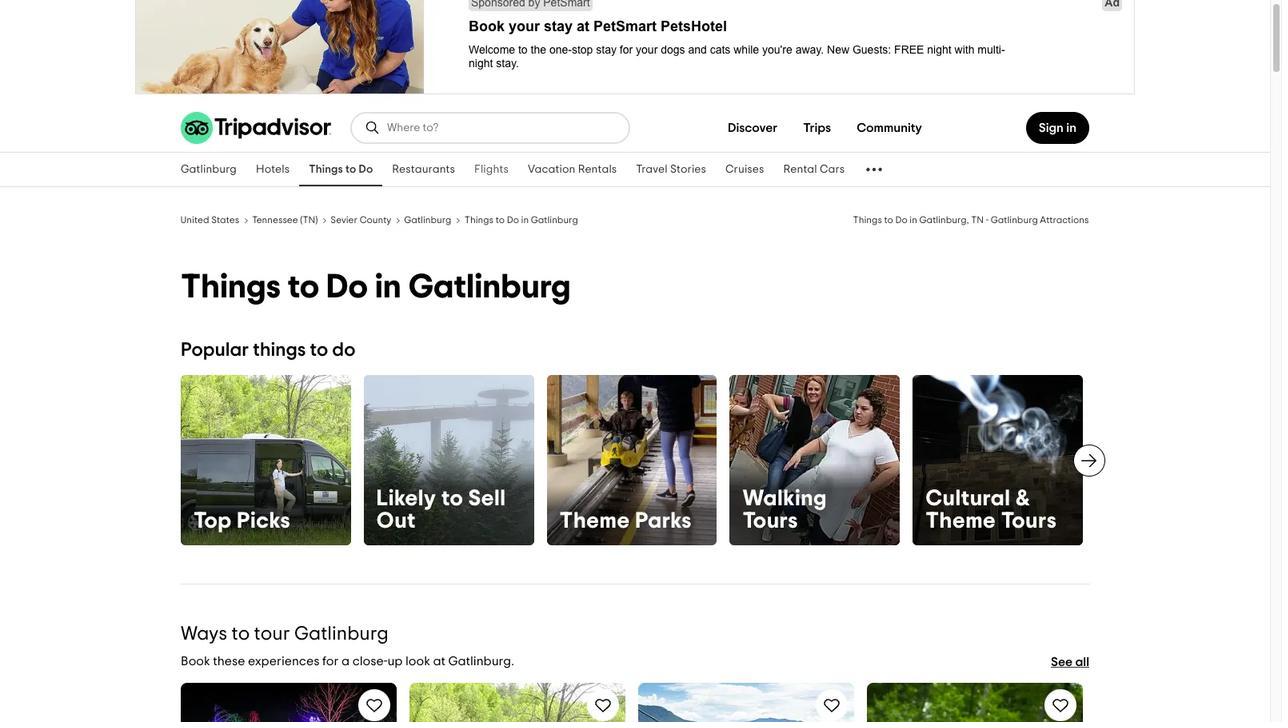 Task type: locate. For each thing, give the bounding box(es) containing it.
at
[[433, 655, 446, 668]]

1 vertical spatial gatlinburg link
[[405, 213, 452, 226]]

to down flights link
[[496, 215, 505, 225]]

sevier
[[331, 215, 358, 225]]

1 horizontal spatial save to a trip image
[[823, 696, 842, 715]]

1 horizontal spatial gatlinburg link
[[405, 213, 452, 226]]

popular
[[181, 341, 249, 360]]

restaurants link
[[383, 153, 465, 186]]

to left gatlinburg,
[[885, 215, 894, 225]]

things
[[309, 164, 343, 175], [465, 215, 494, 225], [854, 215, 883, 225], [181, 270, 281, 304]]

do
[[359, 164, 373, 175], [507, 215, 519, 225], [896, 215, 908, 225], [326, 270, 368, 304]]

theme inside cultural & theme tours
[[926, 510, 996, 533]]

things to do in gatlinburg
[[465, 215, 578, 225], [181, 270, 571, 304]]

1 horizontal spatial tours
[[1002, 510, 1057, 533]]

2 save to a trip image from the left
[[823, 696, 842, 715]]

1 horizontal spatial theme
[[926, 510, 996, 533]]

0 horizontal spatial theme
[[560, 510, 630, 533]]

2 horizontal spatial save to a trip image
[[1051, 696, 1071, 715]]

theme left "parks"
[[560, 510, 630, 533]]

travel stories
[[636, 164, 707, 175]]

trips
[[803, 122, 831, 134]]

rentals
[[578, 164, 617, 175]]

hotels link
[[246, 153, 299, 186]]

previous image
[[171, 451, 190, 471]]

do left gatlinburg,
[[896, 215, 908, 225]]

0 horizontal spatial tours
[[743, 510, 799, 533]]

in left gatlinburg,
[[910, 215, 918, 225]]

cruises link
[[716, 153, 774, 186]]

discover
[[728, 122, 778, 134]]

travel
[[636, 164, 668, 175]]

theme left & in the right bottom of the page
[[926, 510, 996, 533]]

things to do in gatlinburg down the county
[[181, 270, 571, 304]]

theme
[[560, 510, 630, 533], [926, 510, 996, 533]]

-
[[987, 215, 989, 225]]

trips button
[[791, 112, 844, 144]]

to up 'sevier county' link at left
[[346, 164, 356, 175]]

gatlinburg link up united states link
[[171, 153, 246, 186]]

all
[[1076, 656, 1090, 669]]

theme parks link
[[547, 375, 717, 546]]

rental
[[784, 164, 818, 175]]

things
[[253, 341, 306, 360]]

advertisement region
[[0, 0, 1271, 98]]

tn
[[972, 215, 985, 225]]

likely to sell out
[[377, 488, 506, 533]]

1 theme from the left
[[560, 510, 630, 533]]

a
[[342, 655, 350, 668]]

vacation rentals
[[528, 164, 617, 175]]

0 horizontal spatial save to a trip image
[[365, 696, 384, 715]]

united
[[181, 215, 210, 225]]

see
[[1051, 656, 1073, 669]]

theme parks
[[560, 510, 692, 533]]

sell
[[469, 488, 506, 510]]

things to do link
[[299, 153, 383, 186]]

look
[[406, 655, 430, 668]]

things down rental cars link
[[854, 215, 883, 225]]

sign in
[[1039, 122, 1077, 134]]

travel stories link
[[627, 153, 716, 186]]

save to a trip image
[[594, 696, 613, 715]]

sign
[[1039, 122, 1064, 134]]

in down the county
[[375, 270, 402, 304]]

parks
[[635, 510, 692, 533]]

to left sell
[[442, 488, 464, 510]]

None search field
[[352, 114, 629, 142]]

ways to tour gatlinburg link
[[181, 625, 389, 644]]

2 tours from the left
[[1002, 510, 1057, 533]]

in
[[1067, 122, 1077, 134], [521, 215, 529, 225], [910, 215, 918, 225], [375, 270, 402, 304]]

save to a trip image
[[365, 696, 384, 715], [823, 696, 842, 715], [1051, 696, 1071, 715]]

tennessee
[[253, 215, 299, 225]]

2 theme from the left
[[926, 510, 996, 533]]

3 save to a trip image from the left
[[1051, 696, 1071, 715]]

sevier county link
[[331, 213, 392, 226]]

gatlinburg link
[[171, 153, 246, 186], [405, 213, 452, 226]]

0 vertical spatial gatlinburg link
[[171, 153, 246, 186]]

1 tours from the left
[[743, 510, 799, 533]]

1 save to a trip image from the left
[[365, 696, 384, 715]]

do down flights link
[[507, 215, 519, 225]]

gatlinburg
[[181, 164, 237, 175], [405, 215, 452, 225], [531, 215, 578, 225], [992, 215, 1039, 225], [409, 270, 571, 304], [294, 625, 389, 644]]

cultural
[[926, 488, 1011, 510]]

tennessee (tn)
[[253, 215, 318, 225]]

tennessee (tn) link
[[253, 213, 318, 226]]

cultural & theme tours link
[[913, 375, 1083, 546]]

1 vertical spatial things to do in gatlinburg
[[181, 270, 571, 304]]

gatlinburg link down restaurants link
[[405, 213, 452, 226]]

picks
[[237, 510, 291, 533]]

things to do in gatlinburg down flights link
[[465, 215, 578, 225]]

community button
[[844, 112, 935, 144]]

to
[[346, 164, 356, 175], [496, 215, 505, 225], [885, 215, 894, 225], [288, 270, 319, 304], [310, 341, 328, 360], [442, 488, 464, 510], [232, 625, 250, 644]]

tours
[[743, 510, 799, 533], [1002, 510, 1057, 533]]

do down search icon
[[359, 164, 373, 175]]

search image
[[365, 120, 381, 136]]

in right the "sign"
[[1067, 122, 1077, 134]]

stories
[[670, 164, 707, 175]]

walking
[[743, 488, 827, 510]]

book
[[181, 655, 210, 668]]

up
[[388, 655, 403, 668]]

close-
[[353, 655, 388, 668]]

0 vertical spatial things to do in gatlinburg
[[465, 215, 578, 225]]



Task type: vqa. For each thing, say whether or not it's contained in the screenshot.
Ways to tour Gatlinburg link
yes



Task type: describe. For each thing, give the bounding box(es) containing it.
book these experiences for a close-up look at gatlinburg.
[[181, 655, 515, 668]]

vacation rentals link
[[518, 153, 627, 186]]

sign in link
[[1026, 112, 1090, 144]]

top
[[194, 510, 232, 533]]

do
[[332, 341, 356, 360]]

do up do
[[326, 270, 368, 304]]

cars
[[820, 164, 845, 175]]

hotels
[[256, 164, 290, 175]]

things to do in gatlinburg, tn - gatlinburg attractions
[[854, 215, 1090, 225]]

things to do
[[309, 164, 373, 175]]

in down vacation
[[521, 215, 529, 225]]

0 horizontal spatial gatlinburg link
[[171, 153, 246, 186]]

states
[[212, 215, 240, 225]]

gatlinburg.
[[448, 655, 515, 668]]

likely to sell out link
[[364, 375, 534, 546]]

Search search field
[[387, 121, 616, 135]]

to down (tn)
[[288, 270, 319, 304]]

ways
[[181, 625, 227, 644]]

these
[[213, 655, 245, 668]]

attractions
[[1041, 215, 1090, 225]]

cruises
[[726, 164, 765, 175]]

walking tours link
[[730, 375, 900, 546]]

tours inside cultural & theme tours
[[1002, 510, 1057, 533]]

(tn)
[[301, 215, 318, 225]]

united states link
[[181, 213, 240, 226]]

flights
[[474, 164, 509, 175]]

tripadvisor image
[[181, 112, 331, 144]]

community
[[857, 122, 922, 134]]

united states
[[181, 215, 240, 225]]

to up these on the left of the page
[[232, 625, 250, 644]]

county
[[360, 215, 392, 225]]

experiences
[[248, 655, 320, 668]]

top picks link
[[181, 375, 351, 546]]

things down flights link
[[465, 215, 494, 225]]

restaurants
[[392, 164, 455, 175]]

gatlinburg,
[[920, 215, 970, 225]]

sevier county
[[331, 215, 392, 225]]

walking tours
[[743, 488, 827, 533]]

flights link
[[465, 153, 518, 186]]

out
[[377, 510, 416, 533]]

see all link
[[1051, 645, 1090, 680]]

next image
[[1080, 451, 1099, 471]]

top picks
[[194, 510, 291, 533]]

rental cars
[[784, 164, 845, 175]]

vacation
[[528, 164, 576, 175]]

for
[[322, 655, 339, 668]]

ways to tour gatlinburg
[[181, 625, 389, 644]]

to inside likely to sell out
[[442, 488, 464, 510]]

in inside "link"
[[1067, 122, 1077, 134]]

things up popular in the top left of the page
[[181, 270, 281, 304]]

rental cars link
[[774, 153, 855, 186]]

see all
[[1051, 656, 1090, 669]]

popular things to do
[[181, 341, 356, 360]]

cultural & theme tours
[[926, 488, 1057, 533]]

tours inside 'walking tours'
[[743, 510, 799, 533]]

likely
[[377, 488, 436, 510]]

discover button
[[715, 112, 791, 144]]

tour
[[254, 625, 290, 644]]

&
[[1016, 488, 1031, 510]]

things up (tn)
[[309, 164, 343, 175]]

to left do
[[310, 341, 328, 360]]



